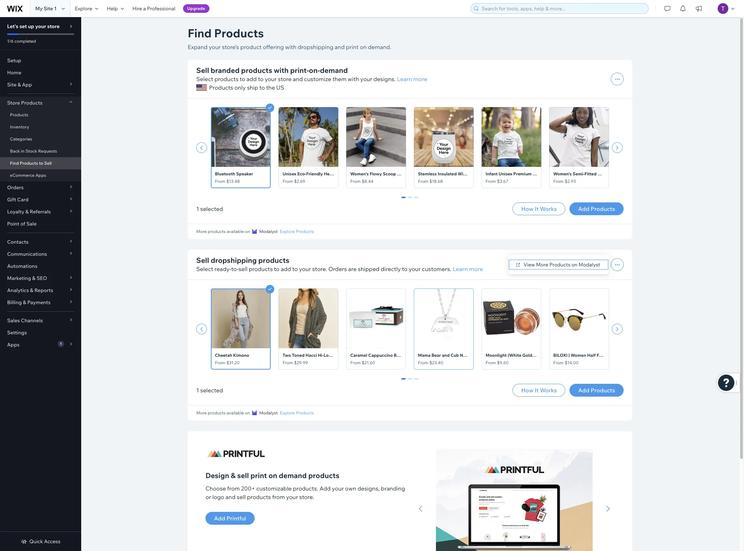 Task type: vqa. For each thing, say whether or not it's contained in the screenshot.


Task type: locate. For each thing, give the bounding box(es) containing it.
sales channels
[[7, 318, 43, 324]]

1 horizontal spatial unisex
[[499, 171, 513, 177]]

more for sell branded products with print-on-demand
[[196, 229, 207, 234]]

1 vertical spatial how
[[521, 387, 533, 394]]

0 horizontal spatial find
[[10, 161, 19, 166]]

2 explore products link from the top
[[280, 410, 314, 417]]

sell for sell branded products with print-on-demand
[[196, 66, 209, 75]]

1 vertical spatial modalyst
[[579, 262, 600, 268]]

expand
[[188, 43, 208, 51]]

unisex up $3.67
[[499, 171, 513, 177]]

0 vertical spatial 1 selected
[[196, 206, 223, 213]]

1 horizontal spatial t-
[[543, 171, 546, 177]]

0 vertical spatial modalyst link
[[252, 229, 278, 235]]

& for design
[[231, 472, 236, 480]]

products only ship to the us
[[209, 84, 284, 91]]

2 more products available on from the top
[[196, 411, 250, 416]]

1 horizontal spatial learn more link
[[453, 265, 483, 274]]

1 vertical spatial learn more link
[[453, 265, 483, 274]]

3 shirt from the left
[[634, 171, 644, 177]]

$2.69
[[294, 179, 305, 184]]

sidebar element
[[0, 17, 81, 552]]

1 women's from the left
[[350, 171, 369, 177]]

select left ready-
[[196, 266, 213, 273]]

how for sell dropshipping products
[[521, 387, 533, 394]]

2 add products button from the top
[[570, 384, 624, 397]]

learn more link right the designs.
[[397, 75, 427, 83]]

0 vertical spatial add products
[[578, 206, 615, 213]]

2 0 1 2 from the top
[[402, 379, 418, 385]]

and up them
[[335, 43, 345, 51]]

how it works
[[521, 206, 557, 213], [521, 387, 557, 394]]

your inside find products expand your store's product offering with dropshipping and print on demand.
[[209, 43, 221, 51]]

how it works button for sell branded products with print-on-demand
[[513, 203, 565, 215]]

cheetah
[[215, 353, 232, 358]]

0 vertical spatial sell
[[196, 66, 209, 75]]

site right "my"
[[44, 5, 53, 12]]

& right loyalty
[[25, 209, 29, 215]]

0 horizontal spatial women's
[[350, 171, 369, 177]]

&
[[18, 82, 21, 88], [25, 209, 29, 215], [32, 275, 35, 282], [30, 287, 33, 294], [23, 300, 26, 306], [231, 472, 236, 480]]

cub
[[451, 353, 459, 358]]

explore products
[[280, 229, 314, 234], [280, 411, 314, 416]]

back
[[10, 149, 20, 154]]

& inside popup button
[[30, 287, 33, 294]]

1 horizontal spatial orders
[[328, 266, 347, 273]]

sell inside sell dropshipping products select ready-to-sell products to add to your store. orders are shipped directly to your customers. learn more
[[196, 256, 209, 265]]

2 women's from the left
[[553, 171, 572, 177]]

t- right organic
[[630, 171, 634, 177]]

2 unisex from the left
[[499, 171, 513, 177]]

& for marketing
[[32, 275, 35, 282]]

it down moonlight (white gold peppermint) lip whip from $9.60
[[535, 387, 539, 394]]

2 available from the top
[[227, 411, 244, 416]]

2 select from the top
[[196, 266, 213, 273]]

modalyst for sell branded products with print-on-demand
[[259, 229, 278, 234]]

Search for tools, apps, help & more... field
[[479, 4, 646, 14]]

0 horizontal spatial more
[[413, 76, 427, 83]]

print left demand.
[[346, 43, 359, 51]]

or
[[206, 494, 211, 501]]

how it works button for sell dropshipping products
[[513, 384, 565, 397]]

women's up the '$8.44'
[[350, 171, 369, 177]]

1 vertical spatial site
[[7, 82, 16, 88]]

0 down women's flowy scoop muscle tank top from $8.44
[[402, 197, 405, 203]]

add products button
[[570, 203, 624, 215], [570, 384, 624, 397]]

how it works for sell branded products with print-on-demand
[[521, 206, 557, 213]]

1 vertical spatial explore
[[280, 229, 295, 234]]

0 vertical spatial explore products link
[[280, 229, 314, 235]]

1 horizontal spatial add
[[281, 266, 291, 273]]

0 vertical spatial site
[[44, 5, 53, 12]]

from down lip
[[553, 360, 564, 366]]

find down the back
[[10, 161, 19, 166]]

shirt right soft
[[546, 171, 556, 177]]

with right offering at left top
[[285, 43, 296, 51]]

women's up $2.93
[[553, 171, 572, 177]]

from down moonlight
[[486, 360, 496, 366]]

explore for sell branded products with print-on-demand
[[280, 229, 295, 234]]

0 vertical spatial more products available on
[[196, 229, 250, 234]]

1 selected
[[196, 206, 223, 213], [196, 387, 223, 394]]

let's set up your store
[[7, 23, 60, 30]]

& left seo
[[32, 275, 35, 282]]

0 vertical spatial more
[[413, 76, 427, 83]]

1 vertical spatial 0
[[402, 379, 405, 385]]

and right logo
[[225, 494, 236, 501]]

0 vertical spatial works
[[540, 206, 557, 213]]

women's inside women's semi-fitted organic cotton t-shirt from $2.93
[[553, 171, 572, 177]]

your
[[35, 23, 46, 30], [209, 43, 221, 51], [265, 76, 277, 83], [360, 76, 372, 83], [299, 266, 311, 273], [409, 266, 421, 273], [332, 485, 344, 493], [286, 494, 298, 501]]

2 vertical spatial modalyst
[[259, 411, 278, 416]]

let's
[[7, 23, 18, 30]]

2 cotton from the left
[[615, 171, 629, 177]]

with right them
[[348, 76, 359, 83]]

add inside add printful button
[[214, 515, 225, 522]]

1 more products available on from the top
[[196, 229, 250, 234]]

1 explore products link from the top
[[280, 229, 314, 235]]

how it works down soft
[[521, 206, 557, 213]]

1 horizontal spatial shirt
[[546, 171, 556, 177]]

hire a professional
[[132, 5, 175, 12]]

from down "cheetah"
[[215, 360, 226, 366]]

products inside choose from 200+ customizable products. add your own designs, branding or logo and sell products from your store.
[[247, 494, 271, 501]]

store down the my site 1 at the left of the page
[[47, 23, 60, 30]]

find products to sell link
[[0, 157, 81, 170]]

1 vertical spatial with
[[274, 66, 289, 75]]

add printful
[[214, 515, 246, 522]]

sell inside sell dropshipping products select ready-to-sell products to add to your store. orders are shipped directly to your customers. learn more
[[239, 266, 247, 273]]

0 horizontal spatial dropshipping
[[211, 256, 257, 265]]

automations
[[7, 263, 37, 270]]

ship
[[247, 84, 258, 91]]

stemless insulated wine tumbler from $18.68
[[418, 171, 486, 184]]

1 vertical spatial add products button
[[570, 384, 624, 397]]

from down bluetooth
[[215, 179, 226, 184]]

site inside popup button
[[7, 82, 16, 88]]

store up us
[[278, 76, 292, 83]]

how down moonlight (white gold peppermint) lip whip from $9.60
[[521, 387, 533, 394]]

explore
[[75, 5, 92, 12], [280, 229, 295, 234], [280, 411, 295, 416]]

0 horizontal spatial orders
[[7, 184, 24, 191]]

2 horizontal spatial t-
[[630, 171, 634, 177]]

1 horizontal spatial find
[[188, 26, 212, 40]]

0 vertical spatial learn more link
[[397, 75, 427, 83]]

0 vertical spatial select
[[196, 76, 213, 83]]

0 vertical spatial selected
[[200, 206, 223, 213]]

t- right soft
[[543, 171, 546, 177]]

from down infant
[[486, 179, 496, 184]]

2 vertical spatial explore
[[280, 411, 295, 416]]

1 cotton from the left
[[338, 171, 352, 177]]

t- left flowy
[[353, 171, 357, 177]]

print
[[346, 43, 359, 51], [250, 472, 267, 480]]

eco-
[[297, 171, 306, 177]]

2 1 selected from the top
[[196, 387, 223, 394]]

store inside 'sidebar' element
[[47, 23, 60, 30]]

1 works from the top
[[540, 206, 557, 213]]

0 horizontal spatial apps
[[7, 342, 20, 348]]

1 vertical spatial available
[[227, 411, 244, 416]]

shirt up the '$8.44'
[[357, 171, 367, 177]]

1 horizontal spatial demand
[[320, 66, 348, 75]]

select down branded
[[196, 76, 213, 83]]

2 modalyst link from the top
[[252, 410, 278, 417]]

more products available on
[[196, 229, 250, 234], [196, 411, 250, 416]]

1 t- from the left
[[353, 171, 357, 177]]

necklace
[[460, 353, 479, 358]]

from down customizable
[[272, 494, 285, 501]]

designs.
[[373, 76, 396, 83]]

it for sell branded products with print-on-demand
[[535, 206, 539, 213]]

learn right customers. on the top right of the page
[[453, 266, 468, 273]]

1 vertical spatial from
[[272, 494, 285, 501]]

2 how it works button from the top
[[513, 384, 565, 397]]

shirt inside women's semi-fitted organic cotton t-shirt from $2.93
[[634, 171, 644, 177]]

sell right ready-
[[239, 266, 247, 273]]

cotton right organic
[[615, 171, 629, 177]]

cotton inside unisex eco-friendly heavy cotton t-shirt from $2.69
[[338, 171, 352, 177]]

learn inside sell dropshipping products select ready-to-sell products to add to your store. orders are shipped directly to your customers. learn more
[[453, 266, 468, 273]]

1 vertical spatial store
[[278, 76, 292, 83]]

store.
[[312, 266, 327, 273], [299, 494, 314, 501]]

0 vertical spatial how it works
[[521, 206, 557, 213]]

$31.20
[[226, 360, 240, 366]]

referrals
[[30, 209, 51, 215]]

apps down find products to sell link
[[36, 173, 46, 178]]

selected for sell branded products with print-on-demand
[[200, 206, 223, 213]]

add left printful on the left of page
[[214, 515, 225, 522]]

0 vertical spatial explore products
[[280, 229, 314, 234]]

designs,
[[357, 485, 380, 493]]

shirt inside unisex eco-friendly heavy cotton t-shirt from $2.69
[[357, 171, 367, 177]]

on
[[360, 43, 367, 51], [245, 229, 250, 234], [572, 262, 577, 268], [245, 411, 250, 416], [269, 472, 277, 480]]

& left app
[[18, 82, 21, 88]]

2 down tank
[[415, 197, 418, 203]]

to-
[[231, 266, 239, 273]]

add down $14.00
[[578, 387, 589, 394]]

1 vertical spatial selected
[[200, 387, 223, 394]]

1 0 1 2 from the top
[[402, 197, 418, 203]]

demand up products.
[[279, 472, 307, 480]]

from down caramel
[[350, 360, 361, 366]]

scoop
[[383, 171, 396, 177]]

sell
[[196, 66, 209, 75], [44, 161, 52, 166], [196, 256, 209, 265]]

modalyst link for sell dropshipping products
[[252, 410, 278, 417]]

0 vertical spatial how it works button
[[513, 203, 565, 215]]

1 vertical spatial orders
[[328, 266, 347, 273]]

from inside infant unisex premium soft t-shirt from $3.67
[[486, 179, 496, 184]]

t- inside unisex eco-friendly heavy cotton t-shirt from $2.69
[[353, 171, 357, 177]]

from left $29.99
[[283, 360, 293, 366]]

learn right the designs.
[[397, 76, 412, 83]]

sell branded products with print-on-demand
[[196, 66, 348, 75]]

add
[[246, 76, 257, 83], [281, 266, 291, 273]]

loyalty & referrals button
[[0, 206, 81, 218]]

0 vertical spatial it
[[535, 206, 539, 213]]

how
[[521, 206, 533, 213], [521, 387, 533, 394]]

dropshipping up the on- in the left of the page
[[298, 43, 333, 51]]

works for sell dropshipping products
[[540, 387, 557, 394]]

2 add products from the top
[[578, 387, 615, 394]]

1 explore products from the top
[[280, 229, 314, 234]]

1 vertical spatial demand
[[279, 472, 307, 480]]

from inside caramel cappuccino body butter from $21.60
[[350, 360, 361, 366]]

speaker
[[236, 171, 253, 177]]

learn more link right customers. on the top right of the page
[[453, 265, 483, 274]]

women's inside women's flowy scoop muscle tank top from $8.44
[[350, 171, 369, 177]]

1 vertical spatial learn
[[453, 266, 468, 273]]

0 horizontal spatial unisex
[[283, 171, 297, 177]]

add printful button
[[206, 513, 255, 525]]

orders up gift card
[[7, 184, 24, 191]]

from left the '$8.44'
[[350, 179, 361, 184]]

unisex inside unisex eco-friendly heavy cotton t-shirt from $2.69
[[283, 171, 297, 177]]

pf logo color black 2 svg image
[[206, 449, 267, 459]]

site down home at the top left
[[7, 82, 16, 88]]

cotton for heavy
[[338, 171, 352, 177]]

1 2 from the top
[[415, 197, 418, 203]]

1/6 completed
[[7, 38, 36, 44]]

2 0 from the top
[[402, 379, 405, 385]]

1 available from the top
[[227, 229, 244, 234]]

0 vertical spatial 0
[[402, 197, 405, 203]]

1 vertical spatial apps
[[7, 342, 20, 348]]

bear
[[432, 353, 441, 358]]

2 vertical spatial sell
[[196, 256, 209, 265]]

store. left are
[[312, 266, 327, 273]]

sell down 200+
[[237, 494, 246, 501]]

print inside find products expand your store's product offering with dropshipping and print on demand.
[[346, 43, 359, 51]]

tumbler
[[469, 171, 486, 177]]

selected for sell dropshipping products
[[200, 387, 223, 394]]

it down infant unisex premium soft t-shirt from $3.67
[[535, 206, 539, 213]]

works
[[540, 206, 557, 213], [540, 387, 557, 394]]

2 down "butter"
[[415, 379, 418, 385]]

1 shirt from the left
[[357, 171, 367, 177]]

0 vertical spatial modalyst
[[259, 229, 278, 234]]

orders
[[7, 184, 24, 191], [328, 266, 347, 273]]

0 vertical spatial how
[[521, 206, 533, 213]]

1 0 from the top
[[402, 197, 405, 203]]

demand
[[320, 66, 348, 75], [279, 472, 307, 480]]

from down top
[[418, 179, 429, 184]]

cappuccino
[[368, 353, 393, 358]]

tank
[[413, 171, 422, 177]]

1 vertical spatial modalyst link
[[252, 410, 278, 417]]

1 vertical spatial 1 selected
[[196, 387, 223, 394]]

from left $2.93
[[553, 179, 564, 184]]

with inside find products expand your store's product offering with dropshipping and print on demand.
[[285, 43, 296, 51]]

1 1 selected from the top
[[196, 206, 223, 213]]

unisex left eco-
[[283, 171, 297, 177]]

shirt for unisex eco-friendly heavy cotton t-shirt from $2.69
[[357, 171, 367, 177]]

1 horizontal spatial apps
[[36, 173, 46, 178]]

2 works from the top
[[540, 387, 557, 394]]

1 vertical spatial explore products link
[[280, 410, 314, 417]]

find inside find products to sell link
[[10, 161, 19, 166]]

2 vertical spatial sell
[[237, 494, 246, 501]]

upgrade
[[187, 6, 205, 11]]

$18.68
[[430, 179, 443, 184]]

back in stock requests link
[[0, 145, 81, 157]]

1 horizontal spatial learn
[[453, 266, 468, 273]]

apps
[[36, 173, 46, 178], [7, 342, 20, 348]]

& right design
[[231, 472, 236, 480]]

store. down products.
[[299, 494, 314, 501]]

how it works button down soft
[[513, 203, 565, 215]]

0 vertical spatial orders
[[7, 184, 24, 191]]

0 vertical spatial find
[[188, 26, 212, 40]]

add down women's semi-fitted organic cotton t-shirt from $2.93
[[578, 206, 589, 213]]

2 how it works from the top
[[521, 387, 557, 394]]

modalyst link for sell branded products with print-on-demand
[[252, 229, 278, 235]]

1 vertical spatial select
[[196, 266, 213, 273]]

t-
[[353, 171, 357, 177], [543, 171, 546, 177], [630, 171, 634, 177]]

on inside find products expand your store's product offering with dropshipping and print on demand.
[[360, 43, 367, 51]]

0 1 2 down the muscle
[[402, 197, 418, 203]]

& left reports
[[30, 287, 33, 294]]

0 vertical spatial learn
[[397, 76, 412, 83]]

ready-
[[214, 266, 231, 273]]

add for sell dropshipping products's add products button
[[578, 387, 589, 394]]

2 for sell dropshipping products
[[415, 379, 418, 385]]

0 for sell dropshipping products
[[402, 379, 405, 385]]

1 horizontal spatial print
[[346, 43, 359, 51]]

& right billing at bottom left
[[23, 300, 26, 306]]

print up 200+
[[250, 472, 267, 480]]

2 explore products from the top
[[280, 411, 314, 416]]

200+
[[241, 485, 255, 493]]

add right products.
[[320, 485, 331, 493]]

from left $2.69
[[283, 179, 293, 184]]

available for sell dropshipping products
[[227, 411, 244, 416]]

demand up them
[[320, 66, 348, 75]]

0 vertical spatial print
[[346, 43, 359, 51]]

1 vertical spatial sell
[[44, 161, 52, 166]]

1 add products button from the top
[[570, 203, 624, 215]]

butter
[[406, 353, 419, 358]]

$13.48
[[226, 179, 240, 184]]

0 horizontal spatial add
[[246, 76, 257, 83]]

1 vertical spatial find
[[10, 161, 19, 166]]

0 horizontal spatial store
[[47, 23, 60, 30]]

and left the cub
[[442, 353, 450, 358]]

select inside sell dropshipping products select ready-to-sell products to add to your store. orders are shipped directly to your customers. learn more
[[196, 266, 213, 273]]

products
[[241, 66, 272, 75], [214, 76, 238, 83], [208, 229, 226, 234], [258, 256, 289, 265], [249, 266, 273, 273], [208, 411, 226, 416], [308, 472, 339, 480], [247, 494, 271, 501]]

t- inside infant unisex premium soft t-shirt from $3.67
[[543, 171, 546, 177]]

own
[[345, 485, 356, 493]]

from inside cheetah kimono from $31.20
[[215, 360, 226, 366]]

marketing & seo
[[7, 275, 47, 282]]

0 down body
[[402, 379, 405, 385]]

0 horizontal spatial shirt
[[357, 171, 367, 177]]

setup link
[[0, 54, 81, 67]]

modalyst inside button
[[579, 262, 600, 268]]

1 unisex from the left
[[283, 171, 297, 177]]

0 horizontal spatial site
[[7, 82, 16, 88]]

1 vertical spatial explore products
[[280, 411, 314, 416]]

reports
[[34, 287, 53, 294]]

2 horizontal spatial shirt
[[634, 171, 644, 177]]

more products available on for sell dropshipping products
[[196, 411, 250, 416]]

& for site
[[18, 82, 21, 88]]

explore for sell dropshipping products
[[280, 411, 295, 416]]

how down infant unisex premium soft t-shirt from $3.67
[[521, 206, 533, 213]]

add products button for sell branded products with print-on-demand
[[570, 203, 624, 215]]

unisex eco-friendly heavy cotton t-shirt from $2.69
[[283, 171, 367, 184]]

0 1 2 down "butter"
[[402, 379, 418, 385]]

2 shirt from the left
[[546, 171, 556, 177]]

0 vertical spatial 0 1 2
[[402, 197, 418, 203]]

from down 'mama'
[[418, 360, 429, 366]]

2 it from the top
[[535, 387, 539, 394]]

my
[[35, 5, 43, 12]]

orders left are
[[328, 266, 347, 273]]

0 vertical spatial with
[[285, 43, 296, 51]]

1 how from the top
[[521, 206, 533, 213]]

how it works button down moonlight (white gold peppermint) lip whip from $9.60
[[513, 384, 565, 397]]

t- inside women's semi-fitted organic cotton t-shirt from $2.93
[[630, 171, 634, 177]]

1 it from the top
[[535, 206, 539, 213]]

1 horizontal spatial more
[[469, 266, 483, 273]]

1 vertical spatial 2
[[415, 379, 418, 385]]

1 vertical spatial it
[[535, 387, 539, 394]]

$3.67
[[497, 179, 509, 184]]

1 selected from the top
[[200, 206, 223, 213]]

0 horizontal spatial learn
[[397, 76, 412, 83]]

how it works down moonlight (white gold peppermint) lip whip from $9.60
[[521, 387, 557, 394]]

ecommerce apps link
[[0, 170, 81, 182]]

on-
[[309, 66, 320, 75]]

selected
[[200, 206, 223, 213], [200, 387, 223, 394]]

find up expand
[[188, 26, 212, 40]]

1 horizontal spatial cotton
[[615, 171, 629, 177]]

more
[[413, 76, 427, 83], [469, 266, 483, 273]]

1 how it works button from the top
[[513, 203, 565, 215]]

1 how it works from the top
[[521, 206, 557, 213]]

how it works for sell dropshipping products
[[521, 387, 557, 394]]

1 vertical spatial add
[[281, 266, 291, 273]]

dropshipping up to-
[[211, 256, 257, 265]]

seo
[[37, 275, 47, 282]]

from left 200+
[[227, 485, 240, 493]]

3 t- from the left
[[630, 171, 634, 177]]

2 t- from the left
[[543, 171, 546, 177]]

1 vertical spatial print
[[250, 472, 267, 480]]

2 selected from the top
[[200, 387, 223, 394]]

$8.44
[[362, 179, 374, 184]]

shirt right organic
[[634, 171, 644, 177]]

apps down settings
[[7, 342, 20, 348]]

more for sell dropshipping products
[[196, 411, 207, 416]]

sell
[[239, 266, 247, 273], [237, 472, 249, 480], [237, 494, 246, 501]]

1 vertical spatial how it works
[[521, 387, 557, 394]]

home link
[[0, 67, 81, 79]]

cotton inside women's semi-fitted organic cotton t-shirt from $2.93
[[615, 171, 629, 177]]

orders inside popup button
[[7, 184, 24, 191]]

2 how from the top
[[521, 387, 533, 394]]

1 vertical spatial more
[[536, 262, 548, 268]]

help button
[[103, 0, 128, 17]]

0 vertical spatial dropshipping
[[298, 43, 333, 51]]

1 add products from the top
[[578, 206, 615, 213]]

sell up 200+
[[237, 472, 249, 480]]

0
[[402, 197, 405, 203], [402, 379, 405, 385]]

works for sell branded products with print-on-demand
[[540, 206, 557, 213]]

1 vertical spatial store.
[[299, 494, 314, 501]]

find inside find products expand your store's product offering with dropshipping and print on demand.
[[188, 26, 212, 40]]

0 vertical spatial 2
[[415, 197, 418, 203]]

and inside "mama bear and cub necklace from $23.40"
[[442, 353, 450, 358]]

learn more link
[[397, 75, 427, 83], [453, 265, 483, 274]]

2 2 from the top
[[415, 379, 418, 385]]

with up us
[[274, 66, 289, 75]]

0 vertical spatial add products button
[[570, 203, 624, 215]]

1 modalyst link from the top
[[252, 229, 278, 235]]

0 vertical spatial store.
[[312, 266, 327, 273]]

available
[[227, 229, 244, 234], [227, 411, 244, 416]]

cotton right heavy
[[338, 171, 352, 177]]

0 vertical spatial more
[[196, 229, 207, 234]]

women's
[[350, 171, 369, 177], [553, 171, 572, 177]]

more products available on for sell branded products with print-on-demand
[[196, 229, 250, 234]]

0 horizontal spatial learn more link
[[397, 75, 427, 83]]

1 vertical spatial how it works button
[[513, 384, 565, 397]]



Task type: describe. For each thing, give the bounding box(es) containing it.
ecommerce
[[10, 173, 35, 178]]

1 selected for sell branded products with print-on-demand
[[196, 206, 223, 213]]

0 horizontal spatial demand
[[279, 472, 307, 480]]

orders inside sell dropshipping products select ready-to-sell products to add to your store. orders are shipped directly to your customers. learn more
[[328, 266, 347, 273]]

sell dropshipping products select ready-to-sell products to add to your store. orders are shipped directly to your customers. learn more
[[196, 256, 483, 273]]

fitted
[[585, 171, 597, 177]]

add for add products button corresponding to sell branded products with print-on-demand
[[578, 206, 589, 213]]

1 horizontal spatial store
[[278, 76, 292, 83]]

stock
[[25, 149, 37, 154]]

and inside find products expand your store's product offering with dropshipping and print on demand.
[[335, 43, 345, 51]]

unisex inside infant unisex premium soft t-shirt from $3.67
[[499, 171, 513, 177]]

caramel cappuccino body butter from $21.60
[[350, 353, 419, 366]]

categories link
[[0, 133, 81, 145]]

quick access
[[29, 539, 60, 545]]

sales channels button
[[0, 315, 81, 327]]

of
[[20, 221, 25, 227]]

from inside bluetooth speaker from $13.48
[[215, 179, 226, 184]]

products link
[[0, 109, 81, 121]]

site & app
[[7, 82, 32, 88]]

shipped
[[358, 266, 379, 273]]

logo
[[212, 494, 224, 501]]

learn more link for sell dropshipping products
[[453, 265, 483, 274]]

0 vertical spatial demand
[[320, 66, 348, 75]]

hire a professional link
[[128, 0, 180, 17]]

channels
[[21, 318, 43, 324]]

communications button
[[0, 248, 81, 260]]

infant unisex premium soft t-shirt from $3.67
[[486, 171, 556, 184]]

communications
[[7, 251, 47, 258]]

add products button for sell dropshipping products
[[570, 384, 624, 397]]

0 1 2 for sell branded products with print-on-demand
[[402, 197, 418, 203]]

print-
[[290, 66, 309, 75]]

design
[[206, 472, 229, 480]]

t- for unisex eco-friendly heavy cotton t-shirt
[[353, 171, 357, 177]]

orders button
[[0, 182, 81, 194]]

moonlight
[[486, 353, 507, 358]]

select products to add to your store and customize them with your designs. learn more
[[196, 76, 427, 83]]

$14.00
[[565, 360, 579, 366]]

how for sell branded products with print-on-demand
[[521, 206, 533, 213]]

heavy
[[324, 171, 337, 177]]

& for billing
[[23, 300, 26, 306]]

store products button
[[0, 97, 81, 109]]

from inside stemless insulated wine tumbler from $18.68
[[418, 179, 429, 184]]

point of sale
[[7, 221, 37, 227]]

shirt for women's semi-fitted organic cotton t-shirt from $2.93
[[634, 171, 644, 177]]

us
[[276, 84, 284, 91]]

women's for from
[[553, 171, 572, 177]]

and inside choose from 200+ customizable products. add your own designs, branding or logo and sell products from your store.
[[225, 494, 236, 501]]

billing & payments
[[7, 300, 51, 306]]

mama
[[418, 353, 431, 358]]

2 for sell branded products with print-on-demand
[[415, 197, 418, 203]]

store products
[[7, 100, 42, 106]]

inventory link
[[0, 121, 81, 133]]

explore products for sell dropshipping products
[[280, 411, 314, 416]]

soft
[[533, 171, 542, 177]]

point
[[7, 221, 19, 227]]

1 select from the top
[[196, 76, 213, 83]]

shirt inside infant unisex premium soft t-shirt from $3.67
[[546, 171, 556, 177]]

inventory
[[10, 124, 29, 130]]

0 for sell branded products with print-on-demand
[[402, 197, 405, 203]]

1/6
[[7, 38, 14, 44]]

to inside 'sidebar' element
[[39, 161, 43, 166]]

moonlight (white gold peppermint) lip whip from $9.60
[[486, 353, 578, 366]]

1 vertical spatial sell
[[237, 472, 249, 480]]

friendly
[[306, 171, 323, 177]]

women's flowy scoop muscle tank top from $8.44
[[350, 171, 431, 184]]

home
[[7, 69, 21, 76]]

0 1 2 for sell dropshipping products
[[402, 379, 418, 385]]

sell inside find products to sell link
[[44, 161, 52, 166]]

top
[[423, 171, 431, 177]]

store's
[[222, 43, 239, 51]]

add products for sell branded products with print-on-demand
[[578, 206, 615, 213]]

from inside unisex eco-friendly heavy cotton t-shirt from $2.69
[[283, 179, 293, 184]]

marketing
[[7, 275, 31, 282]]

gold
[[523, 353, 532, 358]]

$2.93
[[565, 179, 576, 184]]

loyalty & referrals
[[7, 209, 51, 215]]

and down 'print-'
[[293, 76, 303, 83]]

branding
[[381, 485, 405, 493]]

gift card
[[7, 197, 29, 203]]

available for sell branded products with print-on-demand
[[227, 229, 244, 234]]

modalyst for sell dropshipping products
[[259, 411, 278, 416]]

women's for $8.44
[[350, 171, 369, 177]]

store. inside sell dropshipping products select ready-to-sell products to add to your store. orders are shipped directly to your customers. learn more
[[312, 266, 327, 273]]

billing
[[7, 300, 22, 306]]

requests
[[38, 149, 57, 154]]

more inside sell dropshipping products select ready-to-sell products to add to your store. orders are shipped directly to your customers. learn more
[[469, 266, 483, 273]]

products inside button
[[549, 262, 570, 268]]

dropshipping inside sell dropshipping products select ready-to-sell products to add to your store. orders are shipped directly to your customers. learn more
[[211, 256, 257, 265]]

from inside moonlight (white gold peppermint) lip whip from $9.60
[[486, 360, 496, 366]]

infant
[[486, 171, 498, 177]]

quick
[[29, 539, 43, 545]]

on inside button
[[572, 262, 577, 268]]

stemless
[[418, 171, 437, 177]]

choose from 200+ customizable products. add your own designs, branding or logo and sell products from your store.
[[206, 485, 405, 501]]

view
[[524, 262, 535, 268]]

from inside "mama bear and cub necklace from $23.40"
[[418, 360, 429, 366]]

& for loyalty
[[25, 209, 29, 215]]

dropshipping inside find products expand your store's product offering with dropshipping and print on demand.
[[298, 43, 333, 51]]

1 selected for sell dropshipping products
[[196, 387, 223, 394]]

explore products link for sell dropshipping products
[[280, 410, 314, 417]]

quick access button
[[21, 539, 60, 545]]

more inside view more products on modalyst button
[[536, 262, 548, 268]]

the
[[266, 84, 275, 91]]

0 vertical spatial from
[[227, 485, 240, 493]]

caramel
[[350, 353, 368, 358]]

products.
[[293, 485, 318, 493]]

0 horizontal spatial print
[[250, 472, 267, 480]]

sell inside choose from 200+ customizable products. add your own designs, branding or logo and sell products from your store.
[[237, 494, 246, 501]]

site & app button
[[0, 79, 81, 91]]

design & sell print on demand products
[[206, 472, 339, 480]]

them
[[332, 76, 346, 83]]

t- for women's semi-fitted organic cotton t-shirt
[[630, 171, 634, 177]]

products inside find products expand your store's product offering with dropshipping and print on demand.
[[214, 26, 264, 40]]

$23.40
[[430, 360, 444, 366]]

loyalty
[[7, 209, 24, 215]]

kimono
[[233, 353, 249, 358]]

categories
[[10, 136, 32, 142]]

sell for sell dropshipping products select ready-to-sell products to add to your store. orders are shipped directly to your customers. learn more
[[196, 256, 209, 265]]

add products for sell dropshipping products
[[578, 387, 615, 394]]

access
[[44, 539, 60, 545]]

explore products link for sell branded products with print-on-demand
[[280, 229, 314, 235]]

from inside women's flowy scoop muscle tank top from $8.44
[[350, 179, 361, 184]]

app
[[22, 82, 32, 88]]

cheetah kimono from $31.20
[[215, 353, 249, 366]]

learn more link for sell branded products with print-on-demand
[[397, 75, 427, 83]]

offering
[[263, 43, 284, 51]]

0 vertical spatial explore
[[75, 5, 92, 12]]

products inside dropdown button
[[21, 100, 42, 106]]

premium
[[514, 171, 532, 177]]

peppermint)
[[533, 353, 559, 358]]

find for find products to sell
[[10, 161, 19, 166]]

add inside sell dropshipping products select ready-to-sell products to add to your store. orders are shipped directly to your customers. learn more
[[281, 266, 291, 273]]

2 vertical spatial with
[[348, 76, 359, 83]]

0 vertical spatial add
[[246, 76, 257, 83]]

& for analytics
[[30, 287, 33, 294]]

your inside 'sidebar' element
[[35, 23, 46, 30]]

it for sell dropshipping products
[[535, 387, 539, 394]]

mama bear and cub necklace from $23.40
[[418, 353, 479, 366]]

settings link
[[0, 327, 81, 339]]

a
[[143, 5, 146, 12]]

automations link
[[0, 260, 81, 272]]

card
[[17, 197, 29, 203]]

help
[[107, 5, 118, 12]]

(white
[[508, 353, 522, 358]]

1 horizontal spatial site
[[44, 5, 53, 12]]

point of sale link
[[0, 218, 81, 230]]

up
[[28, 23, 34, 30]]

find products expand your store's product offering with dropshipping and print on demand.
[[188, 26, 391, 51]]

from inside women's semi-fitted organic cotton t-shirt from $2.93
[[553, 179, 564, 184]]

find for find products expand your store's product offering with dropshipping and print on demand.
[[188, 26, 212, 40]]

add inside choose from 200+ customizable products. add your own designs, branding or logo and sell products from your store.
[[320, 485, 331, 493]]

store. inside choose from 200+ customizable products. add your own designs, branding or logo and sell products from your store.
[[299, 494, 314, 501]]

product
[[240, 43, 262, 51]]

1 inside 'sidebar' element
[[60, 342, 62, 347]]

0 vertical spatial apps
[[36, 173, 46, 178]]

store
[[7, 100, 20, 106]]

cotton for organic
[[615, 171, 629, 177]]

add for add printful button
[[214, 515, 225, 522]]

explore products for sell branded products with print-on-demand
[[280, 229, 314, 234]]



